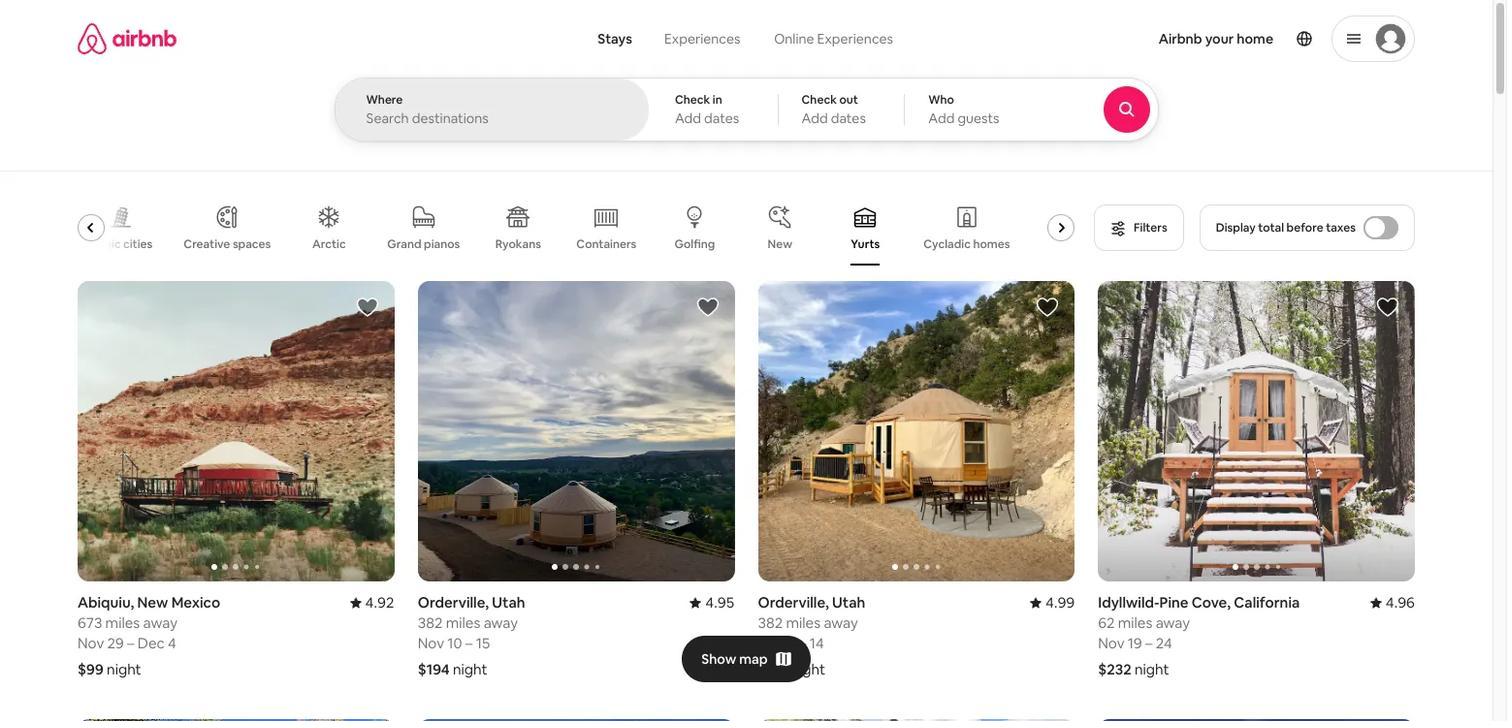 Task type: vqa. For each thing, say whether or not it's contained in the screenshot.
Crna
no



Task type: locate. For each thing, give the bounding box(es) containing it.
0 horizontal spatial check
[[675, 92, 710, 108]]

3 nov from the left
[[758, 635, 785, 653]]

–
[[127, 635, 134, 653], [466, 635, 473, 653], [799, 635, 807, 653], [1146, 635, 1153, 653]]

arctic
[[312, 237, 346, 252]]

– right 9 on the right of page
[[799, 635, 807, 653]]

orderville, up 9 on the right of page
[[758, 594, 829, 613]]

night down 14
[[791, 661, 826, 679]]

2 utah from the left
[[832, 594, 866, 613]]

before
[[1287, 220, 1324, 236]]

2 away from the left
[[484, 614, 518, 633]]

airbnb your home
[[1159, 30, 1274, 48]]

group containing iconic cities
[[78, 190, 1096, 266]]

night down 24
[[1135, 661, 1169, 679]]

new up dec
[[137, 594, 168, 613]]

1 horizontal spatial orderville,
[[758, 594, 829, 613]]

2 orderville, from the left
[[758, 594, 829, 613]]

add inside the check in add dates
[[675, 110, 701, 127]]

check for check out add dates
[[802, 92, 837, 108]]

1 horizontal spatial dates
[[831, 110, 866, 127]]

show map
[[702, 651, 768, 668]]

airbnb your home link
[[1147, 18, 1285, 59]]

night down the 29
[[107, 661, 141, 679]]

spaces
[[233, 237, 271, 252]]

– inside abiquiu, new mexico 673 miles away nov 29 – dec 4 $99 night
[[127, 635, 134, 653]]

add inside check out add dates
[[802, 110, 828, 127]]

display
[[1216, 220, 1256, 236]]

4 away from the left
[[1156, 614, 1190, 633]]

382 up $194
[[418, 614, 443, 633]]

2 experiences from the left
[[817, 30, 893, 48]]

10
[[448, 635, 462, 653]]

miles up 9 on the right of page
[[786, 614, 821, 633]]

1 nov from the left
[[78, 635, 104, 653]]

add to wishlist: abiquiu, new mexico image
[[356, 296, 379, 319]]

2 night from the left
[[453, 661, 487, 679]]

1 orderville, from the left
[[418, 594, 489, 613]]

orderville,
[[418, 594, 489, 613], [758, 594, 829, 613]]

add down the experiences button
[[675, 110, 701, 127]]

grand
[[387, 237, 422, 252]]

online experiences link
[[757, 19, 911, 58]]

4.99 out of 5 average rating image
[[1030, 594, 1075, 613]]

2 – from the left
[[466, 635, 473, 653]]

add to wishlist: orderville, utah image down golfing
[[696, 296, 719, 319]]

utah inside orderville, utah 382 miles away nov 10 – 15 $194 night
[[492, 594, 525, 613]]

miles inside orderville, utah 382 miles away nov 10 – 15 $194 night
[[446, 614, 481, 633]]

dates down in
[[704, 110, 739, 127]]

4 night from the left
[[1135, 661, 1169, 679]]

night down 15
[[453, 661, 487, 679]]

$99
[[78, 661, 104, 679]]

orderville, inside orderville, utah 382 miles away nov 10 – 15 $194 night
[[418, 594, 489, 613]]

check inside the check in add dates
[[675, 92, 710, 108]]

experiences up in
[[664, 30, 741, 48]]

2 nov from the left
[[418, 635, 444, 653]]

grand pianos
[[387, 237, 460, 252]]

nov inside abiquiu, new mexico 673 miles away nov 29 – dec 4 $99 night
[[78, 635, 104, 653]]

1 night from the left
[[107, 661, 141, 679]]

nov down 62
[[1098, 635, 1125, 653]]

dates for check out add dates
[[831, 110, 866, 127]]

add down who on the top right of page
[[929, 110, 955, 127]]

1 vertical spatial new
[[137, 594, 168, 613]]

miles
[[105, 614, 140, 633], [446, 614, 481, 633], [786, 614, 821, 633], [1118, 614, 1153, 633]]

night inside orderville, utah 382 miles away nov 9 – 14 $191 night
[[791, 661, 826, 679]]

1 check from the left
[[675, 92, 710, 108]]

1 add from the left
[[675, 110, 701, 127]]

total
[[1258, 220, 1284, 236]]

4 nov from the left
[[1098, 635, 1125, 653]]

0 horizontal spatial utah
[[492, 594, 525, 613]]

1 utah from the left
[[492, 594, 525, 613]]

miles up 19
[[1118, 614, 1153, 633]]

382 inside orderville, utah 382 miles away nov 9 – 14 $191 night
[[758, 614, 783, 633]]

0 horizontal spatial dates
[[704, 110, 739, 127]]

9
[[788, 635, 796, 653]]

3 add from the left
[[929, 110, 955, 127]]

dates
[[704, 110, 739, 127], [831, 110, 866, 127]]

0 horizontal spatial add
[[675, 110, 701, 127]]

1 experiences from the left
[[664, 30, 741, 48]]

utah inside orderville, utah 382 miles away nov 9 – 14 $191 night
[[832, 594, 866, 613]]

none search field containing stays
[[334, 0, 1212, 142]]

add to wishlist: orderville, utah image
[[696, 296, 719, 319], [1036, 296, 1060, 319]]

4.99
[[1046, 594, 1075, 613]]

0 horizontal spatial new
[[137, 594, 168, 613]]

pianos
[[424, 237, 460, 252]]

miles up 10
[[446, 614, 481, 633]]

0 horizontal spatial add to wishlist: orderville, utah image
[[696, 296, 719, 319]]

1 horizontal spatial add
[[802, 110, 828, 127]]

1 horizontal spatial utah
[[832, 594, 866, 613]]

group
[[78, 190, 1096, 266], [78, 281, 395, 582], [418, 281, 735, 582], [758, 281, 1075, 582], [1098, 281, 1415, 582]]

2 check from the left
[[802, 92, 837, 108]]

check left in
[[675, 92, 710, 108]]

nov left 10
[[418, 635, 444, 653]]

creative spaces
[[184, 237, 271, 252]]

new inside abiquiu, new mexico 673 miles away nov 29 – dec 4 $99 night
[[137, 594, 168, 613]]

night inside idyllwild-pine cove, california 62 miles away nov 19 – 24 $232 night
[[1135, 661, 1169, 679]]

orderville, utah 382 miles away nov 9 – 14 $191 night
[[758, 594, 866, 679]]

nov
[[78, 635, 104, 653], [418, 635, 444, 653], [758, 635, 785, 653], [1098, 635, 1125, 653]]

away up dec
[[143, 614, 178, 633]]

miles inside abiquiu, new mexico 673 miles away nov 29 – dec 4 $99 night
[[105, 614, 140, 633]]

– right 19
[[1146, 635, 1153, 653]]

add to wishlist: orderville, utah image for 4.95
[[696, 296, 719, 319]]

nov down 673
[[78, 635, 104, 653]]

2 miles from the left
[[446, 614, 481, 633]]

dates inside check out add dates
[[831, 110, 866, 127]]

2 horizontal spatial add
[[929, 110, 955, 127]]

dates for check in add dates
[[704, 110, 739, 127]]

stays tab panel
[[334, 78, 1212, 142]]

add down online experiences
[[802, 110, 828, 127]]

experiences right online
[[817, 30, 893, 48]]

experiences
[[664, 30, 741, 48], [817, 30, 893, 48]]

– left 15
[[466, 635, 473, 653]]

away up 14
[[824, 614, 858, 633]]

iconic
[[88, 236, 121, 252]]

– inside idyllwild-pine cove, california 62 miles away nov 19 – 24 $232 night
[[1146, 635, 1153, 653]]

382 up map
[[758, 614, 783, 633]]

california
[[1234, 594, 1300, 613]]

dates down out
[[831, 110, 866, 127]]

orderville, utah 382 miles away nov 10 – 15 $194 night
[[418, 594, 525, 679]]

add to wishlist: orderville, utah image for 4.99
[[1036, 296, 1060, 319]]

1 miles from the left
[[105, 614, 140, 633]]

None search field
[[334, 0, 1212, 142]]

2 add to wishlist: orderville, utah image from the left
[[1036, 296, 1060, 319]]

taxes
[[1326, 220, 1356, 236]]

group for orderville, utah 382 miles away nov 10 – 15 $194 night
[[418, 281, 735, 582]]

night
[[107, 661, 141, 679], [453, 661, 487, 679], [791, 661, 826, 679], [1135, 661, 1169, 679]]

orderville, up 10
[[418, 594, 489, 613]]

1 dates from the left
[[704, 110, 739, 127]]

1 horizontal spatial 382
[[758, 614, 783, 633]]

filters button
[[1094, 205, 1184, 251]]

0 vertical spatial new
[[768, 237, 793, 252]]

homes
[[973, 237, 1010, 252]]

4.95
[[706, 594, 735, 613]]

3 away from the left
[[824, 614, 858, 633]]

1 away from the left
[[143, 614, 178, 633]]

2 382 from the left
[[758, 614, 783, 633]]

airbnb
[[1159, 30, 1203, 48]]

382 inside orderville, utah 382 miles away nov 10 – 15 $194 night
[[418, 614, 443, 633]]

away inside abiquiu, new mexico 673 miles away nov 29 – dec 4 $99 night
[[143, 614, 178, 633]]

miles up the 29
[[105, 614, 140, 633]]

dates inside the check in add dates
[[704, 110, 739, 127]]

3 miles from the left
[[786, 614, 821, 633]]

orderville, inside orderville, utah 382 miles away nov 9 – 14 $191 night
[[758, 594, 829, 613]]

check inside check out add dates
[[802, 92, 837, 108]]

where
[[366, 92, 403, 108]]

your
[[1205, 30, 1234, 48]]

away up 15
[[484, 614, 518, 633]]

utah
[[492, 594, 525, 613], [832, 594, 866, 613]]

1 horizontal spatial add to wishlist: orderville, utah image
[[1036, 296, 1060, 319]]

away
[[143, 614, 178, 633], [484, 614, 518, 633], [824, 614, 858, 633], [1156, 614, 1190, 633]]

382 for nov 9 – 14
[[758, 614, 783, 633]]

check left out
[[802, 92, 837, 108]]

cities
[[123, 236, 153, 252]]

2 add from the left
[[802, 110, 828, 127]]

3 night from the left
[[791, 661, 826, 679]]

1 add to wishlist: orderville, utah image from the left
[[696, 296, 719, 319]]

– inside orderville, utah 382 miles away nov 9 – 14 $191 night
[[799, 635, 807, 653]]

away inside idyllwild-pine cove, california 62 miles away nov 19 – 24 $232 night
[[1156, 614, 1190, 633]]

382
[[418, 614, 443, 633], [758, 614, 783, 633]]

– right the 29
[[127, 635, 134, 653]]

2 dates from the left
[[831, 110, 866, 127]]

29
[[107, 635, 124, 653]]

check
[[675, 92, 710, 108], [802, 92, 837, 108]]

away down pine
[[1156, 614, 1190, 633]]

1 horizontal spatial experiences
[[817, 30, 893, 48]]

1 – from the left
[[127, 635, 134, 653]]

add
[[675, 110, 701, 127], [802, 110, 828, 127], [929, 110, 955, 127]]

4 miles from the left
[[1118, 614, 1153, 633]]

0 horizontal spatial orderville,
[[418, 594, 489, 613]]

stays button
[[582, 19, 648, 58]]

382 for nov 10 – 15
[[418, 614, 443, 633]]

3 – from the left
[[799, 635, 807, 653]]

4 – from the left
[[1146, 635, 1153, 653]]

1 horizontal spatial check
[[802, 92, 837, 108]]

1 382 from the left
[[418, 614, 443, 633]]

nov left 9 on the right of page
[[758, 635, 785, 653]]

orderville, for 9
[[758, 594, 829, 613]]

stays
[[598, 30, 632, 48]]

0 horizontal spatial 382
[[418, 614, 443, 633]]

0 horizontal spatial experiences
[[664, 30, 741, 48]]

online
[[774, 30, 814, 48]]

new
[[768, 237, 793, 252], [137, 594, 168, 613]]

add to wishlist: orderville, utah image down surfing
[[1036, 296, 1060, 319]]

new left 'yurts'
[[768, 237, 793, 252]]

4.96 out of 5 average rating image
[[1371, 594, 1415, 613]]



Task type: describe. For each thing, give the bounding box(es) containing it.
check in add dates
[[675, 92, 739, 127]]

miles inside orderville, utah 382 miles away nov 9 – 14 $191 night
[[786, 614, 821, 633]]

containers
[[577, 237, 637, 252]]

show map button
[[682, 636, 811, 683]]

nov inside orderville, utah 382 miles away nov 9 – 14 $191 night
[[758, 635, 785, 653]]

4
[[168, 635, 176, 653]]

pine
[[1160, 594, 1189, 613]]

cycladic homes
[[924, 237, 1010, 252]]

surfing
[[1049, 237, 1088, 252]]

miles inside idyllwild-pine cove, california 62 miles away nov 19 – 24 $232 night
[[1118, 614, 1153, 633]]

cove,
[[1192, 594, 1231, 613]]

away inside orderville, utah 382 miles away nov 9 – 14 $191 night
[[824, 614, 858, 633]]

$232
[[1098, 661, 1132, 679]]

4.92 out of 5 average rating image
[[350, 594, 395, 613]]

display total before taxes button
[[1200, 205, 1415, 251]]

add for check out add dates
[[802, 110, 828, 127]]

4.95 out of 5 average rating image
[[690, 594, 735, 613]]

15
[[476, 635, 490, 653]]

24
[[1156, 635, 1173, 653]]

who
[[929, 92, 955, 108]]

– inside orderville, utah 382 miles away nov 10 – 15 $194 night
[[466, 635, 473, 653]]

Where field
[[366, 110, 620, 127]]

filters
[[1134, 220, 1168, 236]]

out
[[840, 92, 858, 108]]

nov inside idyllwild-pine cove, california 62 miles away nov 19 – 24 $232 night
[[1098, 635, 1125, 653]]

4.92
[[365, 594, 395, 613]]

profile element
[[941, 0, 1415, 78]]

show
[[702, 651, 737, 668]]

utah for orderville, utah 382 miles away nov 10 – 15 $194 night
[[492, 594, 525, 613]]

4.96
[[1386, 594, 1415, 613]]

display total before taxes
[[1216, 220, 1356, 236]]

experiences button
[[648, 19, 757, 58]]

mexico
[[171, 594, 220, 613]]

group for idyllwild-pine cove, california 62 miles away nov 19 – 24 $232 night
[[1098, 281, 1415, 582]]

check for check in add dates
[[675, 92, 710, 108]]

who add guests
[[929, 92, 1000, 127]]

19
[[1128, 635, 1143, 653]]

cycladic
[[924, 237, 971, 252]]

dec
[[138, 635, 165, 653]]

in
[[713, 92, 722, 108]]

away inside orderville, utah 382 miles away nov 10 – 15 $194 night
[[484, 614, 518, 633]]

group for orderville, utah 382 miles away nov 9 – 14 $191 night
[[758, 281, 1075, 582]]

1 horizontal spatial new
[[768, 237, 793, 252]]

online experiences
[[774, 30, 893, 48]]

$191
[[758, 661, 788, 679]]

home
[[1237, 30, 1274, 48]]

check out add dates
[[802, 92, 866, 127]]

add inside who add guests
[[929, 110, 955, 127]]

14
[[810, 635, 824, 653]]

idyllwild-pine cove, california 62 miles away nov 19 – 24 $232 night
[[1098, 594, 1300, 679]]

experiences inside button
[[664, 30, 741, 48]]

creative
[[184, 237, 230, 252]]

golfing
[[675, 237, 715, 252]]

idyllwild-
[[1098, 594, 1160, 613]]

673
[[78, 614, 102, 633]]

62
[[1098, 614, 1115, 633]]

map
[[739, 651, 768, 668]]

nov inside orderville, utah 382 miles away nov 10 – 15 $194 night
[[418, 635, 444, 653]]

abiquiu, new mexico 673 miles away nov 29 – dec 4 $99 night
[[78, 594, 220, 679]]

add to wishlist: idyllwild-pine cove, california image
[[1377, 296, 1400, 319]]

orderville, for 10
[[418, 594, 489, 613]]

night inside orderville, utah 382 miles away nov 10 – 15 $194 night
[[453, 661, 487, 679]]

abiquiu,
[[78, 594, 134, 613]]

group for abiquiu, new mexico 673 miles away nov 29 – dec 4 $99 night
[[78, 281, 395, 582]]

ryokans
[[495, 237, 541, 252]]

iconic cities
[[88, 236, 153, 252]]

utah for orderville, utah 382 miles away nov 9 – 14 $191 night
[[832, 594, 866, 613]]

$194
[[418, 661, 450, 679]]

yurts
[[851, 237, 880, 252]]

add for check in add dates
[[675, 110, 701, 127]]

what can we help you find? tab list
[[582, 19, 757, 58]]

night inside abiquiu, new mexico 673 miles away nov 29 – dec 4 $99 night
[[107, 661, 141, 679]]

guests
[[958, 110, 1000, 127]]



